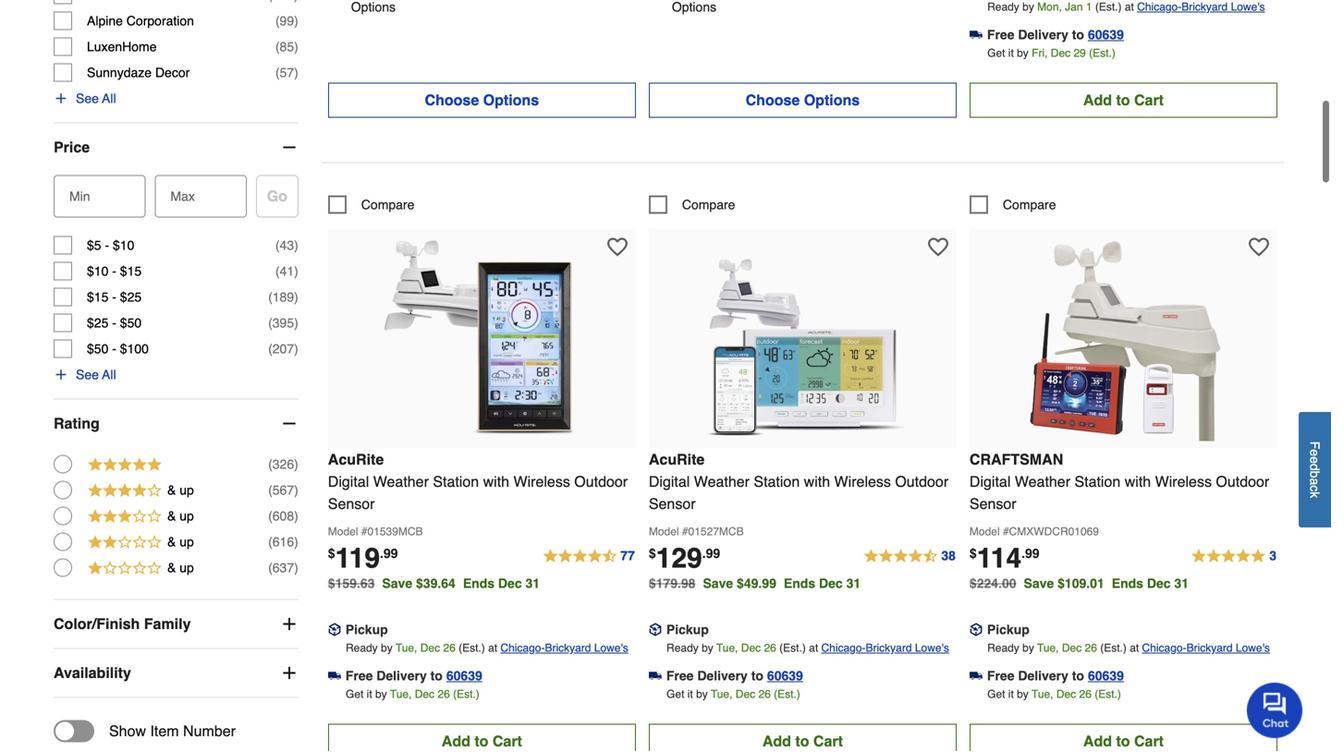 Task type: locate. For each thing, give the bounding box(es) containing it.
ends
[[463, 576, 495, 591], [784, 576, 815, 591], [1112, 576, 1144, 591]]

) down the 608 at the left bottom of page
[[294, 535, 298, 550]]

ready for pickup image corresponding to truck filled image for pickup
[[346, 642, 378, 655]]

1 vertical spatial $50
[[87, 342, 108, 356]]

( up ( 41 ) on the left of the page
[[275, 238, 280, 253]]

ends right $109.01
[[1112, 576, 1144, 591]]

0 horizontal spatial $15
[[87, 290, 108, 305]]

truck filled image for mon, jan 1
[[970, 28, 983, 41]]

free
[[987, 27, 1015, 42], [346, 669, 373, 684], [666, 669, 694, 684], [987, 669, 1015, 684]]

4 ) from the top
[[294, 238, 298, 253]]

2 ends from the left
[[784, 576, 815, 591]]

$109.01
[[1058, 576, 1104, 591]]

up right 2 stars image
[[180, 535, 194, 550]]

0 vertical spatial $50
[[120, 316, 142, 331]]

- left $100
[[112, 342, 116, 356]]

model for model # cmxwdcr01069
[[970, 525, 1000, 538]]

model for model # 01539mcb
[[328, 525, 358, 538]]

choose
[[425, 91, 479, 109], [746, 91, 800, 109]]

plus image
[[54, 91, 68, 106], [280, 615, 298, 634], [280, 664, 298, 683]]

with
[[483, 473, 509, 490], [804, 473, 830, 490], [1125, 473, 1151, 490]]

1 horizontal spatial wireless
[[834, 473, 891, 490]]

heart outline image
[[928, 237, 948, 257]]

3 ready by tue, dec 26 (est.) at chicago-brickyard lowe's from the left
[[987, 642, 1270, 655]]

compare inside 5005892075 element
[[682, 197, 735, 212]]

) for ( 85 )
[[294, 39, 298, 54]]

all
[[102, 91, 116, 106], [102, 368, 116, 382]]

0 horizontal spatial #
[[361, 525, 367, 538]]

1 horizontal spatial choose options link
[[649, 83, 957, 118]]

.99 inside the $ 129 .99
[[702, 546, 720, 561]]

( for 99
[[275, 13, 280, 28]]

acurite for 01527mcb
[[649, 451, 705, 468]]

8 ) from the top
[[294, 342, 298, 356]]

1 vertical spatial see all button
[[54, 366, 116, 384]]

3 model from the left
[[970, 525, 1000, 538]]

acurite for 01539mcb
[[328, 451, 384, 468]]

$5
[[87, 238, 101, 253]]

# up actual price $129.99 element on the bottom of the page
[[682, 525, 688, 538]]

choose options
[[425, 91, 539, 109], [746, 91, 860, 109]]

compare inside "5005864645" element
[[361, 197, 415, 212]]

1 horizontal spatial acurite digital weather station with wireless outdoor sensor
[[649, 451, 949, 513]]

ready by tue, dec 26 (est.) at chicago-brickyard lowe's for 2nd truck filled icon from the right
[[667, 642, 949, 655]]

pickup image
[[970, 624, 983, 637]]

1 horizontal spatial with
[[804, 473, 830, 490]]

& for ( 608 )
[[167, 509, 176, 524]]

- for $50
[[112, 342, 116, 356]]

( up "( 395 )" at the top of the page
[[268, 290, 273, 305]]

0 horizontal spatial model
[[328, 525, 358, 538]]

heart outline image
[[607, 237, 628, 257], [1249, 237, 1269, 257]]

31
[[526, 576, 540, 591], [846, 576, 861, 591], [1174, 576, 1189, 591]]

see all button down $50 - $100
[[54, 366, 116, 384]]

0 horizontal spatial truck filled image
[[328, 670, 341, 683]]

2 horizontal spatial with
[[1125, 473, 1151, 490]]

wireless
[[514, 473, 570, 490], [834, 473, 891, 490], [1155, 473, 1212, 490]]

1 horizontal spatial #
[[682, 525, 688, 538]]

2 get it by tue, dec 26 (est.) from the left
[[667, 688, 800, 701]]

2 digital from the left
[[649, 473, 690, 490]]

1 choose options link from the left
[[328, 83, 636, 118]]

( down ( 85 )
[[275, 65, 280, 80]]

all for first see all button from the top
[[102, 91, 116, 106]]

digital up model # 01539mcb
[[328, 473, 369, 490]]

1 see from the top
[[76, 91, 99, 106]]

pickup down $179.98
[[666, 623, 709, 637]]

( up 189
[[275, 264, 280, 279]]

see all
[[76, 91, 116, 106], [76, 368, 116, 382]]

sensor for 01527mcb
[[649, 495, 696, 513]]

$ up $159.63
[[328, 546, 335, 561]]

e
[[1308, 449, 1322, 457], [1308, 457, 1322, 464]]

get
[[987, 47, 1005, 60], [346, 688, 364, 701], [667, 688, 684, 701], [987, 688, 1005, 701]]

2 up from the top
[[180, 509, 194, 524]]

delivery for truck filled image for pickup
[[377, 669, 427, 684]]

#
[[361, 525, 367, 538], [682, 525, 688, 538], [1003, 525, 1009, 538]]

1 horizontal spatial 31
[[846, 576, 861, 591]]

with inside the "craftsman digital weather station with wireless outdoor sensor"
[[1125, 473, 1151, 490]]

go button
[[256, 175, 298, 218]]

4 & up from the top
[[167, 561, 194, 576]]

ends right $39.64
[[463, 576, 495, 591]]

( up 567
[[268, 457, 273, 472]]

& for ( 567 )
[[167, 483, 176, 498]]

ready for pickup icon on the bottom right of page
[[987, 642, 1020, 655]]

1 see all button from the top
[[54, 89, 116, 108]]

& up right 3 stars image
[[167, 509, 194, 524]]

) for ( 43 )
[[294, 238, 298, 253]]

0 horizontal spatial acurite
[[328, 451, 384, 468]]

5 ) from the top
[[294, 264, 298, 279]]

1 horizontal spatial heart outline image
[[1249, 237, 1269, 257]]

2 all from the top
[[102, 368, 116, 382]]

pickup
[[346, 623, 388, 637], [666, 623, 709, 637], [987, 623, 1030, 637]]

acurite digital weather station with wireless outdoor sensor for 01539mcb
[[328, 451, 628, 513]]

compare inside 5005864649 element
[[1003, 197, 1056, 212]]

model
[[328, 525, 358, 538], [649, 525, 679, 538], [970, 525, 1000, 538]]

3 sensor from the left
[[970, 495, 1017, 513]]

1 all from the top
[[102, 91, 116, 106]]

637
[[273, 561, 294, 576]]

5005892075 element
[[649, 195, 735, 214]]

# for 01527mcb
[[682, 525, 688, 538]]

ends dec 31 element right $39.64
[[463, 576, 547, 591]]

station for model # 01539mcb
[[433, 473, 479, 490]]

wireless for model # cmxwdcr01069
[[1155, 473, 1212, 490]]

( down the 608 at the left bottom of page
[[268, 535, 273, 550]]

0 horizontal spatial sensor
[[328, 495, 375, 513]]

2 acurite from the left
[[649, 451, 705, 468]]

sunnydaze
[[87, 65, 152, 80]]

1 horizontal spatial truck filled image
[[970, 28, 983, 41]]

2 horizontal spatial outdoor
[[1216, 473, 1270, 490]]

1 vertical spatial see all
[[76, 368, 116, 382]]

see all down sunnydaze
[[76, 91, 116, 106]]

) for ( 326 )
[[294, 457, 298, 472]]

minus image
[[280, 138, 298, 157]]

plus image
[[54, 368, 68, 382]]

1 horizontal spatial ready by tue, dec 26 (est.) at chicago-brickyard lowe's
[[667, 642, 949, 655]]

$159.63 save $39.64 ends dec 31
[[328, 576, 540, 591]]

options
[[483, 91, 539, 109], [804, 91, 860, 109]]

60639
[[1088, 27, 1124, 42], [446, 669, 482, 684], [767, 669, 803, 684], [1088, 669, 1124, 684]]

) for ( 41 )
[[294, 264, 298, 279]]

$50 up $100
[[120, 316, 142, 331]]

5 stars image
[[87, 455, 163, 477], [1191, 546, 1278, 568]]

13 ) from the top
[[294, 561, 298, 576]]

lowe's
[[1231, 0, 1265, 13], [594, 642, 628, 655], [915, 642, 949, 655], [1236, 642, 1270, 655]]

save left $109.01
[[1024, 576, 1054, 591]]

digital up 'model # 01527mcb'
[[649, 473, 690, 490]]

1 pickup from the left
[[346, 623, 388, 637]]

see all button
[[54, 89, 116, 108], [54, 366, 116, 384]]

pickup for pickup icon on the bottom right of page
[[987, 623, 1030, 637]]

station for model # 01527mcb
[[754, 473, 800, 490]]

2 horizontal spatial .99
[[1022, 546, 1040, 561]]

2 horizontal spatial save
[[1024, 576, 1054, 591]]

pickup image down $159.63
[[328, 624, 341, 637]]

1 wireless from the left
[[514, 473, 570, 490]]

2 4.5 stars image from the left
[[863, 546, 957, 568]]

0 horizontal spatial pickup
[[346, 623, 388, 637]]

1 31 from the left
[[526, 576, 540, 591]]

( for 57
[[275, 65, 280, 80]]

$50 down $25 - $50
[[87, 342, 108, 356]]

sensor up model # 01539mcb
[[328, 495, 375, 513]]

2 with from the left
[[804, 473, 830, 490]]

0 horizontal spatial pickup image
[[328, 624, 341, 637]]

-
[[105, 238, 109, 253], [112, 264, 116, 279], [112, 290, 116, 305], [112, 316, 116, 331], [112, 342, 116, 356]]

2 choose from the left
[[746, 91, 800, 109]]

2 & up from the top
[[167, 509, 194, 524]]

save for 119
[[382, 576, 412, 591]]

acurite digital weather station with wireless outdoor sensor image
[[380, 238, 584, 441], [701, 238, 904, 441]]

326
[[273, 457, 294, 472]]

- up $25 - $50
[[112, 290, 116, 305]]

1 .99 from the left
[[380, 546, 398, 561]]

12 ) from the top
[[294, 535, 298, 550]]

$ inside the $ 129 .99
[[649, 546, 656, 561]]

( down 99
[[275, 39, 280, 54]]

chicago- down savings save $39.64 element
[[501, 642, 545, 655]]

( down 616
[[268, 561, 273, 576]]

sensor up the model # cmxwdcr01069
[[970, 495, 1017, 513]]

1 outdoor from the left
[[574, 473, 628, 490]]

0 horizontal spatial weather
[[373, 473, 429, 490]]

4 up from the top
[[180, 561, 194, 576]]

1 horizontal spatial compare
[[682, 197, 735, 212]]

3 station from the left
[[1075, 473, 1121, 490]]

truck filled image
[[970, 28, 983, 41], [328, 670, 341, 683]]

2 sensor from the left
[[649, 495, 696, 513]]

1 horizontal spatial outdoor
[[895, 473, 949, 490]]

1 horizontal spatial acurite digital weather station with wireless outdoor sensor image
[[701, 238, 904, 441]]

& up for ( 608 )
[[167, 509, 194, 524]]

acurite
[[328, 451, 384, 468], [649, 451, 705, 468]]

0 horizontal spatial choose
[[425, 91, 479, 109]]

2 outdoor from the left
[[895, 473, 949, 490]]

ready by tue, dec 26 (est.) at chicago-brickyard lowe's down savings save $39.64 element
[[346, 642, 628, 655]]

1 ends from the left
[[463, 576, 495, 591]]

( for 608
[[268, 509, 273, 524]]

option group
[[54, 452, 298, 581]]

save left "$49.99" on the bottom
[[703, 576, 733, 591]]

2 choose options from the left
[[746, 91, 860, 109]]

compare
[[361, 197, 415, 212], [682, 197, 735, 212], [1003, 197, 1056, 212]]

wireless inside the "craftsman digital weather station with wireless outdoor sensor"
[[1155, 473, 1212, 490]]

.99 down 01539mcb
[[380, 546, 398, 561]]

01539mcb
[[367, 525, 423, 538]]

2 horizontal spatial get it by tue, dec 26 (est.)
[[987, 688, 1121, 701]]

1 horizontal spatial $25
[[120, 290, 142, 305]]

1 vertical spatial see
[[76, 368, 99, 382]]

3 save from the left
[[1024, 576, 1054, 591]]

$10
[[113, 238, 134, 253], [87, 264, 108, 279]]

ready by tue, dec 26 (est.) at chicago-brickyard lowe's down savings save $49.99 element
[[667, 642, 949, 655]]

) down the 326
[[294, 483, 298, 498]]

3 digital from the left
[[970, 473, 1011, 490]]

2 horizontal spatial $
[[970, 546, 977, 561]]

& up for ( 637 )
[[167, 561, 194, 576]]

acurite up 'model # 01527mcb'
[[649, 451, 705, 468]]

( for 41
[[275, 264, 280, 279]]

( down 567
[[268, 509, 273, 524]]

1 choose from the left
[[425, 91, 479, 109]]

0 vertical spatial $10
[[113, 238, 134, 253]]

get it by tue, dec 26 (est.) for 2nd truck filled icon from the right
[[667, 688, 800, 701]]

$25 down $15 - $25
[[87, 316, 108, 331]]

0 horizontal spatial .99
[[380, 546, 398, 561]]

& up right 4 stars image on the left of the page
[[167, 483, 194, 498]]

all for second see all button from the top of the page
[[102, 368, 116, 382]]

& up for ( 567 )
[[167, 483, 194, 498]]

1 horizontal spatial 5 stars image
[[1191, 546, 1278, 568]]

) for ( 567 )
[[294, 483, 298, 498]]

0 horizontal spatial 31
[[526, 576, 540, 591]]

& right 2 stars image
[[167, 535, 176, 550]]

.99 inside $ 114 .99
[[1022, 546, 1040, 561]]

2 wireless from the left
[[834, 473, 891, 490]]

0 horizontal spatial with
[[483, 473, 509, 490]]

$ right 77
[[649, 546, 656, 561]]

add
[[1083, 91, 1112, 109], [442, 733, 470, 750], [763, 733, 791, 750], [1083, 733, 1112, 750]]

weather up 01539mcb
[[373, 473, 429, 490]]

) down ( 41 ) on the left of the page
[[294, 290, 298, 305]]

) for ( 57 )
[[294, 65, 298, 80]]

0 horizontal spatial ready by tue, dec 26 (est.) at chicago-brickyard lowe's
[[346, 642, 628, 655]]

1 ready by tue, dec 26 (est.) at chicago-brickyard lowe's from the left
[[346, 642, 628, 655]]

1 vertical spatial $15
[[87, 290, 108, 305]]

all down sunnydaze
[[102, 91, 116, 106]]

& right 3 stars image
[[167, 509, 176, 524]]

& up right 2 stars image
[[167, 535, 194, 550]]

3 & from the top
[[167, 535, 176, 550]]

plus image inside color/finish family button
[[280, 615, 298, 634]]

free delivery to 60639
[[987, 27, 1124, 42], [346, 669, 482, 684], [666, 669, 803, 684], [987, 669, 1124, 684]]

digital for cmxwdcr01069
[[970, 473, 1011, 490]]

1 horizontal spatial save
[[703, 576, 733, 591]]

( up 85
[[275, 13, 280, 28]]

) up ( 41 ) on the left of the page
[[294, 238, 298, 253]]

3 # from the left
[[1003, 525, 1009, 538]]

0 vertical spatial truck filled image
[[970, 28, 983, 41]]

( 616 )
[[268, 535, 298, 550]]

up right 4 stars image on the left of the page
[[180, 483, 194, 498]]

get it by tue, dec 26 (est.)
[[346, 688, 480, 701], [667, 688, 800, 701], [987, 688, 1121, 701]]

4 & from the top
[[167, 561, 176, 576]]

( for 207
[[268, 342, 273, 356]]

1 vertical spatial 5 stars image
[[1191, 546, 1278, 568]]

$ for 114
[[970, 546, 977, 561]]

it
[[1008, 47, 1014, 60], [367, 688, 372, 701], [688, 688, 693, 701], [1008, 688, 1014, 701]]

3 outdoor from the left
[[1216, 473, 1270, 490]]

$10 up '$10 - $15'
[[113, 238, 134, 253]]

1 pickup image from the left
[[328, 624, 341, 637]]

0 horizontal spatial compare
[[361, 197, 415, 212]]

1 horizontal spatial choose options
[[746, 91, 860, 109]]

delivery for 2nd truck filled icon from the right
[[697, 669, 748, 684]]

3 with from the left
[[1125, 473, 1151, 490]]

2 .99 from the left
[[702, 546, 720, 561]]

2 31 from the left
[[846, 576, 861, 591]]

ready down $179.98
[[667, 642, 699, 655]]

2 ready by tue, dec 26 (est.) at chicago-brickyard lowe's from the left
[[667, 642, 949, 655]]

$ 129 .99
[[649, 543, 720, 574]]

choose options for 2nd choose options link from the right
[[425, 91, 539, 109]]

1 horizontal spatial 4.5 stars image
[[863, 546, 957, 568]]

3 get it by tue, dec 26 (est.) from the left
[[987, 688, 1121, 701]]

1 horizontal spatial acurite
[[649, 451, 705, 468]]

1 horizontal spatial $15
[[120, 264, 142, 279]]

model up the 129
[[649, 525, 679, 538]]

0 horizontal spatial $50
[[87, 342, 108, 356]]

3 ends from the left
[[1112, 576, 1144, 591]]

3 31 from the left
[[1174, 576, 1189, 591]]

show item number
[[109, 723, 236, 740]]

& up right 1 star image
[[167, 561, 194, 576]]

0 vertical spatial $15
[[120, 264, 142, 279]]

( 57 )
[[275, 65, 298, 80]]

) down ( 85 )
[[294, 65, 298, 80]]

sunnydaze decor
[[87, 65, 190, 80]]

2 horizontal spatial model
[[970, 525, 1000, 538]]

2 station from the left
[[754, 473, 800, 490]]

$ 114 .99
[[970, 543, 1040, 574]]

( down the 326
[[268, 483, 273, 498]]

2 horizontal spatial ready by tue, dec 26 (est.) at chicago-brickyard lowe's
[[987, 642, 1270, 655]]

$15 up $25 - $50
[[87, 290, 108, 305]]

alpine
[[87, 13, 123, 28]]

2 see from the top
[[76, 368, 99, 382]]

2 # from the left
[[682, 525, 688, 538]]

1 horizontal spatial $50
[[120, 316, 142, 331]]

weather up the 01527mcb
[[694, 473, 750, 490]]

2 ends dec 31 element from the left
[[784, 576, 868, 591]]

3 wireless from the left
[[1155, 473, 1212, 490]]

$50
[[120, 316, 142, 331], [87, 342, 108, 356]]

digital for 01527mcb
[[649, 473, 690, 490]]

.99 for 119
[[380, 546, 398, 561]]

4.5 stars image
[[542, 546, 636, 568], [863, 546, 957, 568]]

see all down $50 - $100
[[76, 368, 116, 382]]

) down "( 395 )" at the top of the page
[[294, 342, 298, 356]]

.99 for 114
[[1022, 546, 1040, 561]]

( down "( 395 )" at the top of the page
[[268, 342, 273, 356]]

2 pickup from the left
[[666, 623, 709, 637]]

1 & from the top
[[167, 483, 176, 498]]

(est.)
[[1095, 0, 1122, 13], [1089, 47, 1116, 60], [459, 642, 485, 655], [779, 642, 806, 655], [1100, 642, 1127, 655], [453, 688, 480, 701], [774, 688, 800, 701], [1095, 688, 1121, 701]]

0 horizontal spatial choose options link
[[328, 83, 636, 118]]

1 $ from the left
[[328, 546, 335, 561]]

1 with from the left
[[483, 473, 509, 490]]

choose options for 1st choose options link from right
[[746, 91, 860, 109]]

0 vertical spatial plus image
[[54, 91, 68, 106]]

1 horizontal spatial station
[[754, 473, 800, 490]]

$ inside $ 119 .99
[[328, 546, 335, 561]]

10 ) from the top
[[294, 483, 298, 498]]

truck filled image
[[649, 670, 662, 683], [970, 670, 983, 683]]

up right 3 stars image
[[180, 509, 194, 524]]

1 horizontal spatial options
[[804, 91, 860, 109]]

616
[[273, 535, 294, 550]]

$15 up $15 - $25
[[120, 264, 142, 279]]

outdoor
[[574, 473, 628, 490], [895, 473, 949, 490], [1216, 473, 1270, 490]]

up up color/finish family button
[[180, 561, 194, 576]]

cmxwdcr01069
[[1009, 525, 1099, 538]]

weather down craftsman
[[1015, 473, 1071, 490]]

3 pickup from the left
[[987, 623, 1030, 637]]

0 horizontal spatial options
[[483, 91, 539, 109]]

2 model from the left
[[649, 525, 679, 538]]

with for model # cmxwdcr01069
[[1125, 473, 1151, 490]]

save left $39.64
[[382, 576, 412, 591]]

1 vertical spatial $10
[[87, 264, 108, 279]]

3 compare from the left
[[1003, 197, 1056, 212]]

( down ( 189 )
[[268, 316, 273, 331]]

e up the d
[[1308, 449, 1322, 457]]

2 horizontal spatial ends dec 31 element
[[1112, 576, 1196, 591]]

2 pickup image from the left
[[649, 624, 662, 637]]

max
[[170, 189, 195, 204]]

chicago-
[[1137, 0, 1182, 13], [501, 642, 545, 655], [821, 642, 866, 655], [1142, 642, 1187, 655]]

2 horizontal spatial compare
[[1003, 197, 1056, 212]]

1 # from the left
[[361, 525, 367, 538]]

0 horizontal spatial wireless
[[514, 473, 570, 490]]

- for $15
[[112, 290, 116, 305]]

rating button
[[54, 400, 298, 448]]

0 vertical spatial see
[[76, 91, 99, 106]]

up for ( 637 )
[[180, 561, 194, 576]]

1 digital from the left
[[328, 473, 369, 490]]

digital inside the "craftsman digital weather station with wireless outdoor sensor"
[[970, 473, 1011, 490]]

& up
[[167, 483, 194, 498], [167, 509, 194, 524], [167, 535, 194, 550], [167, 561, 194, 576]]

1 get it by tue, dec 26 (est.) from the left
[[346, 688, 480, 701]]

save
[[382, 576, 412, 591], [703, 576, 733, 591], [1024, 576, 1054, 591]]

$10 down $5
[[87, 264, 108, 279]]

3 weather from the left
[[1015, 473, 1071, 490]]

f e e d b a c k button
[[1299, 412, 1331, 528]]

0 horizontal spatial get it by tue, dec 26 (est.)
[[346, 688, 480, 701]]

0 horizontal spatial acurite digital weather station with wireless outdoor sensor image
[[380, 238, 584, 441]]

2 horizontal spatial weather
[[1015, 473, 1071, 490]]

1 ) from the top
[[294, 13, 298, 28]]

at
[[1125, 0, 1134, 13], [488, 642, 497, 655], [809, 642, 818, 655], [1130, 642, 1139, 655]]

1 vertical spatial plus image
[[280, 615, 298, 634]]

2 stars image
[[87, 533, 163, 554]]

$49.99
[[737, 576, 776, 591]]

4.5 stars image left 114
[[863, 546, 957, 568]]

outdoor up the 38 'button'
[[895, 473, 949, 490]]

sensor for cmxwdcr01069
[[970, 495, 1017, 513]]

1 4.5 stars image from the left
[[542, 546, 636, 568]]

station for model # cmxwdcr01069
[[1075, 473, 1121, 490]]

station inside the "craftsman digital weather station with wireless outdoor sensor"
[[1075, 473, 1121, 490]]

see down sunnydaze
[[76, 91, 99, 106]]

all down $50 - $100
[[102, 368, 116, 382]]

1 vertical spatial $25
[[87, 316, 108, 331]]

see right plus icon in the left of the page
[[76, 368, 99, 382]]

0 vertical spatial 5 stars image
[[87, 455, 163, 477]]

0 vertical spatial see all
[[76, 91, 116, 106]]

pickup image for 2nd truck filled icon from the right
[[649, 624, 662, 637]]

1 horizontal spatial ends dec 31 element
[[784, 576, 868, 591]]

) for ( 99 )
[[294, 13, 298, 28]]

weather for cmxwdcr01069
[[1015, 473, 1071, 490]]

0 horizontal spatial truck filled image
[[649, 670, 662, 683]]

7 ) from the top
[[294, 316, 298, 331]]

( for 326
[[268, 457, 273, 472]]

1 horizontal spatial .99
[[702, 546, 720, 561]]

0 horizontal spatial save
[[382, 576, 412, 591]]

# up actual price $119.99 element
[[361, 525, 367, 538]]

weather inside the "craftsman digital weather station with wireless outdoor sensor"
[[1015, 473, 1071, 490]]

0 horizontal spatial ends dec 31 element
[[463, 576, 547, 591]]

2 horizontal spatial #
[[1003, 525, 1009, 538]]

rating
[[54, 415, 100, 432]]

choose options link
[[328, 83, 636, 118], [649, 83, 957, 118]]

1 horizontal spatial pickup
[[666, 623, 709, 637]]

outdoor inside the "craftsman digital weather station with wireless outdoor sensor"
[[1216, 473, 1270, 490]]

60639 button
[[1088, 25, 1124, 44], [446, 667, 482, 685], [767, 667, 803, 685], [1088, 667, 1124, 685]]

wireless up 3 button
[[1155, 473, 1212, 490]]

2 horizontal spatial sensor
[[970, 495, 1017, 513]]

.99 down the 01527mcb
[[702, 546, 720, 561]]

sensor up 'model # 01527mcb'
[[649, 495, 696, 513]]

) down 99
[[294, 39, 298, 54]]

4.5 stars image containing 38
[[863, 546, 957, 568]]

truck filled image for pickup
[[328, 670, 341, 683]]

31 for 114
[[1174, 576, 1189, 591]]

plus image inside availability button
[[280, 664, 298, 683]]

1 horizontal spatial $
[[649, 546, 656, 561]]

pickup down $159.63
[[346, 623, 388, 637]]

sensor inside the "craftsman digital weather station with wireless outdoor sensor"
[[970, 495, 1017, 513]]

ready
[[987, 0, 1020, 13], [346, 642, 378, 655], [667, 642, 699, 655], [987, 642, 1020, 655]]

ready down $224.00
[[987, 642, 1020, 655]]

2 vertical spatial plus image
[[280, 664, 298, 683]]

pickup for 2nd truck filled icon from the right's pickup image
[[666, 623, 709, 637]]

.99 down the model # cmxwdcr01069
[[1022, 546, 1040, 561]]

sensor
[[328, 495, 375, 513], [649, 495, 696, 513], [970, 495, 1017, 513]]

ready by tue, dec 26 (est.) at chicago-brickyard lowe's
[[346, 642, 628, 655], [667, 642, 949, 655], [987, 642, 1270, 655]]

) for ( 608 )
[[294, 509, 298, 524]]

plus image for availability
[[280, 664, 298, 683]]

delivery
[[1018, 27, 1069, 42], [377, 669, 427, 684], [697, 669, 748, 684], [1018, 669, 1069, 684]]

2 horizontal spatial pickup
[[987, 623, 1030, 637]]

cart
[[1134, 91, 1164, 109], [493, 733, 522, 750], [813, 733, 843, 750], [1134, 733, 1164, 750]]

3 .99 from the left
[[1022, 546, 1040, 561]]

) down ( 189 )
[[294, 316, 298, 331]]

) up 85
[[294, 13, 298, 28]]

0 horizontal spatial $10
[[87, 264, 108, 279]]

1 weather from the left
[[373, 473, 429, 490]]

actual price $129.99 element
[[649, 543, 720, 574]]

4.5 stars image containing 77
[[542, 546, 636, 568]]

0 vertical spatial all
[[102, 91, 116, 106]]

$15
[[120, 264, 142, 279], [87, 290, 108, 305]]

compare for "5005864645" element
[[361, 197, 415, 212]]

1 horizontal spatial pickup image
[[649, 624, 662, 637]]

(
[[275, 13, 280, 28], [275, 39, 280, 54], [275, 65, 280, 80], [275, 238, 280, 253], [275, 264, 280, 279], [268, 290, 273, 305], [268, 316, 273, 331], [268, 342, 273, 356], [268, 457, 273, 472], [268, 483, 273, 498], [268, 509, 273, 524], [268, 535, 273, 550], [268, 561, 273, 576]]

tue,
[[396, 642, 417, 655], [716, 642, 738, 655], [1037, 642, 1059, 655], [390, 688, 412, 701], [711, 688, 733, 701], [1032, 688, 1053, 701]]

.99 inside $ 119 .99
[[380, 546, 398, 561]]

38 button
[[863, 546, 957, 568]]

1 horizontal spatial weather
[[694, 473, 750, 490]]

actual price $114.99 element
[[970, 543, 1040, 574]]

77 button
[[542, 546, 636, 568]]

2 options from the left
[[804, 91, 860, 109]]

2 horizontal spatial station
[[1075, 473, 1121, 490]]

77
[[621, 549, 635, 563]]

1 acurite digital weather station with wireless outdoor sensor from the left
[[328, 451, 628, 513]]

2 save from the left
[[703, 576, 733, 591]]

1 up from the top
[[180, 483, 194, 498]]

2 horizontal spatial digital
[[970, 473, 1011, 490]]

) down '43'
[[294, 264, 298, 279]]

model up 119
[[328, 525, 358, 538]]

chicago- right 1
[[1137, 0, 1182, 13]]

ends dec 31 element right $109.01
[[1112, 576, 1196, 591]]

ends dec 31 element right "$49.99" on the bottom
[[784, 576, 868, 591]]

1 truck filled image from the left
[[649, 670, 662, 683]]

acurite right the 326
[[328, 451, 384, 468]]

1 vertical spatial truck filled image
[[328, 670, 341, 683]]

0 horizontal spatial $
[[328, 546, 335, 561]]

$ inside $ 114 .99
[[970, 546, 977, 561]]

) for ( 189 )
[[294, 290, 298, 305]]

9 ) from the top
[[294, 457, 298, 472]]

1 vertical spatial all
[[102, 368, 116, 382]]

1 horizontal spatial get it by tue, dec 26 (est.)
[[667, 688, 800, 701]]

3 $ from the left
[[970, 546, 977, 561]]

$25 up $25 - $50
[[120, 290, 142, 305]]

1 model from the left
[[328, 525, 358, 538]]

0 horizontal spatial heart outline image
[[607, 237, 628, 257]]

1 acurite from the left
[[328, 451, 384, 468]]

3 & up from the top
[[167, 535, 194, 550]]

0 horizontal spatial station
[[433, 473, 479, 490]]

2 horizontal spatial 31
[[1174, 576, 1189, 591]]

pickup right pickup icon on the bottom right of page
[[987, 623, 1030, 637]]

2 & from the top
[[167, 509, 176, 524]]

chat invite button image
[[1247, 682, 1304, 739]]

1 choose options from the left
[[425, 91, 539, 109]]

outdoor left a
[[1216, 473, 1270, 490]]

$ for 119
[[328, 546, 335, 561]]

1 horizontal spatial ends
[[784, 576, 815, 591]]

1 compare from the left
[[361, 197, 415, 212]]

pickup image
[[328, 624, 341, 637], [649, 624, 662, 637]]

) down 567
[[294, 509, 298, 524]]

chicago- down savings save $49.99 element
[[821, 642, 866, 655]]

0 horizontal spatial 4.5 stars image
[[542, 546, 636, 568]]

with for model # 01527mcb
[[804, 473, 830, 490]]

digital down craftsman
[[970, 473, 1011, 490]]

weather for 01527mcb
[[694, 473, 750, 490]]

1 station from the left
[[433, 473, 479, 490]]

4.5 stars image left the 129
[[542, 546, 636, 568]]

3 ends dec 31 element from the left
[[1112, 576, 1196, 591]]

- down $15 - $25
[[112, 316, 116, 331]]

ends dec 31 element
[[463, 576, 547, 591], [784, 576, 868, 591], [1112, 576, 1196, 591]]

$ right '38' at the right
[[970, 546, 977, 561]]



Task type: vqa. For each thing, say whether or not it's contained in the screenshot.
third the pickup image's Chicago-Brickyard Lowe'S button
yes



Task type: describe. For each thing, give the bounding box(es) containing it.
( 567 )
[[268, 483, 298, 498]]

option group containing (
[[54, 452, 298, 581]]

2 see all button from the top
[[54, 366, 116, 384]]

1 heart outline image from the left
[[607, 237, 628, 257]]

see for plus icon in the left of the page
[[76, 368, 99, 382]]

4.5 stars image for 119
[[542, 546, 636, 568]]

up for ( 608 )
[[180, 509, 194, 524]]

actual price $119.99 element
[[328, 543, 398, 574]]

digital for 01539mcb
[[328, 473, 369, 490]]

0 horizontal spatial $25
[[87, 316, 108, 331]]

weather for 01539mcb
[[373, 473, 429, 490]]

was price $224.00 element
[[970, 572, 1024, 591]]

3 button
[[1191, 546, 1278, 568]]

( for 85
[[275, 39, 280, 54]]

$39.64
[[416, 576, 456, 591]]

395
[[273, 316, 294, 331]]

ends dec 31 element for 114
[[1112, 576, 1196, 591]]

luxenhome
[[87, 39, 157, 54]]

availability button
[[54, 650, 298, 698]]

get it by fri, dec 29 (est.)
[[987, 47, 1116, 60]]

pickup image for truck filled image for pickup
[[328, 624, 341, 637]]

number
[[183, 723, 236, 740]]

outdoor for model # cmxwdcr01069
[[1216, 473, 1270, 490]]

craftsman
[[970, 451, 1063, 468]]

( 608 )
[[268, 509, 298, 524]]

01527mcb
[[688, 525, 744, 538]]

d
[[1308, 464, 1322, 471]]

was price $159.63 element
[[328, 572, 382, 591]]

) for ( 395 )
[[294, 316, 298, 331]]

5005864649 element
[[970, 195, 1056, 214]]

savings save $49.99 element
[[703, 576, 868, 591]]

( for 637
[[268, 561, 273, 576]]

0 horizontal spatial 5 stars image
[[87, 455, 163, 477]]

( 43 )
[[275, 238, 298, 253]]

5005864645 element
[[328, 195, 415, 214]]

) for ( 207 )
[[294, 342, 298, 356]]

color/finish family
[[54, 616, 191, 633]]

model for model # 01527mcb
[[649, 525, 679, 538]]

delivery for mon, jan 1's truck filled image
[[1018, 27, 1069, 42]]

( 637 )
[[268, 561, 298, 576]]

mon,
[[1037, 0, 1062, 13]]

craftsman digital weather station with wireless outdoor sensor
[[970, 451, 1270, 513]]

get it by tue, dec 26 (est.) for truck filled image for pickup
[[346, 688, 480, 701]]

$5 - $10
[[87, 238, 134, 253]]

model # 01527mcb
[[649, 525, 744, 538]]

color/finish family button
[[54, 601, 298, 649]]

wireless for model # 01539mcb
[[514, 473, 570, 490]]

at down savings save $109.01 element
[[1130, 642, 1139, 655]]

1 acurite digital weather station with wireless outdoor sensor image from the left
[[380, 238, 584, 441]]

see for plus image inside see all button
[[76, 91, 99, 106]]

( 326 )
[[268, 457, 298, 472]]

( 41 )
[[275, 264, 298, 279]]

save for 114
[[1024, 576, 1054, 591]]

38
[[941, 549, 956, 563]]

compare for 5005864649 element
[[1003, 197, 1056, 212]]

# for cmxwdcr01069
[[1003, 525, 1009, 538]]

$ 119 .99
[[328, 543, 398, 574]]

119
[[335, 543, 380, 574]]

outdoor for model # 01527mcb
[[895, 473, 949, 490]]

( for 616
[[268, 535, 273, 550]]

ready for 2nd truck filled icon from the right's pickup image
[[667, 642, 699, 655]]

3
[[1269, 549, 1277, 563]]

at down savings save $49.99 element
[[809, 642, 818, 655]]

$15 - $25
[[87, 290, 142, 305]]

choose for 2nd choose options link from the right
[[425, 91, 479, 109]]

2 e from the top
[[1308, 457, 1322, 464]]

at down savings save $39.64 element
[[488, 642, 497, 655]]

ready by mon, jan 1 (est.) at chicago-brickyard lowe's
[[987, 0, 1265, 13]]

0 vertical spatial $25
[[120, 290, 142, 305]]

corporation
[[126, 13, 194, 28]]

5 stars image containing 3
[[1191, 546, 1278, 568]]

& for ( 616 )
[[167, 535, 176, 550]]

plus image inside see all button
[[54, 91, 68, 106]]

$159.63
[[328, 576, 375, 591]]

3 stars image
[[87, 507, 163, 528]]

114
[[977, 543, 1022, 574]]

fri,
[[1032, 47, 1048, 60]]

show item number element
[[54, 721, 236, 743]]

alpine corporation
[[87, 13, 194, 28]]

compare for 5005892075 element
[[682, 197, 735, 212]]

availability
[[54, 665, 131, 682]]

craftsman digital weather station with wireless outdoor sensor image
[[1022, 238, 1225, 441]]

price button
[[54, 123, 298, 172]]

decor
[[155, 65, 190, 80]]

f e e d b a c k
[[1308, 442, 1322, 498]]

price
[[54, 139, 90, 156]]

f
[[1308, 442, 1322, 449]]

show
[[109, 723, 146, 740]]

color/finish
[[54, 616, 140, 633]]

& up for ( 616 )
[[167, 535, 194, 550]]

2 see all from the top
[[76, 368, 116, 382]]

43
[[280, 238, 294, 253]]

savings save $39.64 element
[[382, 576, 547, 591]]

4 stars image
[[87, 481, 163, 503]]

$ for 129
[[649, 546, 656, 561]]

207
[[273, 342, 294, 356]]

( 85 )
[[275, 39, 298, 54]]

1
[[1086, 0, 1092, 13]]

ends dec 31 element for 129
[[784, 576, 868, 591]]

29
[[1074, 47, 1086, 60]]

57
[[280, 65, 294, 80]]

189
[[273, 290, 294, 305]]

model # cmxwdcr01069
[[970, 525, 1099, 538]]

up for ( 616 )
[[180, 535, 194, 550]]

85
[[280, 39, 294, 54]]

delivery for first truck filled icon from the right
[[1018, 669, 1069, 684]]

567
[[273, 483, 294, 498]]

$50 - $100
[[87, 342, 149, 356]]

41
[[280, 264, 294, 279]]

choose for 1st choose options link from right
[[746, 91, 800, 109]]

plus image for color/finish family
[[280, 615, 298, 634]]

model # 01539mcb
[[328, 525, 423, 538]]

- for $25
[[112, 316, 116, 331]]

sensor for 01539mcb
[[328, 495, 375, 513]]

129
[[656, 543, 702, 574]]

$179.98 save $49.99 ends dec 31
[[649, 576, 861, 591]]

$10 - $15
[[87, 264, 142, 279]]

ends for 129
[[784, 576, 815, 591]]

at right 1
[[1125, 0, 1134, 13]]

acurite digital weather station with wireless outdoor sensor for 01527mcb
[[649, 451, 949, 513]]

savings save $109.01 element
[[1024, 576, 1196, 591]]

item
[[150, 723, 179, 740]]

2 heart outline image from the left
[[1249, 237, 1269, 257]]

# for 01539mcb
[[361, 525, 367, 538]]

$25 - $50
[[87, 316, 142, 331]]

a
[[1308, 478, 1322, 485]]

k
[[1308, 492, 1322, 498]]

) for ( 637 )
[[294, 561, 298, 576]]

minus image
[[280, 415, 298, 433]]

up for ( 567 )
[[180, 483, 194, 498]]

2 choose options link from the left
[[649, 83, 957, 118]]

ends for 119
[[463, 576, 495, 591]]

min
[[69, 189, 90, 204]]

2 acurite digital weather station with wireless outdoor sensor image from the left
[[701, 238, 904, 441]]

- for $5
[[105, 238, 109, 253]]

31 for 119
[[526, 576, 540, 591]]

1 star image
[[87, 559, 163, 580]]

$224.00
[[970, 576, 1016, 591]]

get it by tue, dec 26 (est.) for first truck filled icon from the right
[[987, 688, 1121, 701]]

608
[[273, 509, 294, 524]]

( for 567
[[268, 483, 273, 498]]

b
[[1308, 471, 1322, 478]]

( for 189
[[268, 290, 273, 305]]

$224.00 save $109.01 ends dec 31
[[970, 576, 1189, 591]]

chicago- down savings save $109.01 element
[[1142, 642, 1187, 655]]

.99 for 129
[[702, 546, 720, 561]]

( for 43
[[275, 238, 280, 253]]

jan
[[1065, 0, 1083, 13]]

$100
[[120, 342, 149, 356]]

1 options from the left
[[483, 91, 539, 109]]

2 truck filled image from the left
[[970, 670, 983, 683]]

( 99 )
[[275, 13, 298, 28]]

4.5 stars image for 129
[[863, 546, 957, 568]]

- for $10
[[112, 264, 116, 279]]

ends for 114
[[1112, 576, 1144, 591]]

( 189 )
[[268, 290, 298, 305]]

family
[[144, 616, 191, 633]]

) for ( 616 )
[[294, 535, 298, 550]]

99
[[280, 13, 294, 28]]

1 e from the top
[[1308, 449, 1322, 457]]

was price $179.98 element
[[649, 572, 703, 591]]

( 207 )
[[268, 342, 298, 356]]

( 395 )
[[268, 316, 298, 331]]

ready by tue, dec 26 (est.) at chicago-brickyard lowe's for first truck filled icon from the right
[[987, 642, 1270, 655]]

go
[[267, 188, 287, 205]]

c
[[1308, 485, 1322, 492]]

save for 129
[[703, 576, 733, 591]]

( for 395
[[268, 316, 273, 331]]

with for model # 01539mcb
[[483, 473, 509, 490]]

31 for 129
[[846, 576, 861, 591]]

ready left mon,
[[987, 0, 1020, 13]]

wireless for model # 01527mcb
[[834, 473, 891, 490]]

1 see all from the top
[[76, 91, 116, 106]]



